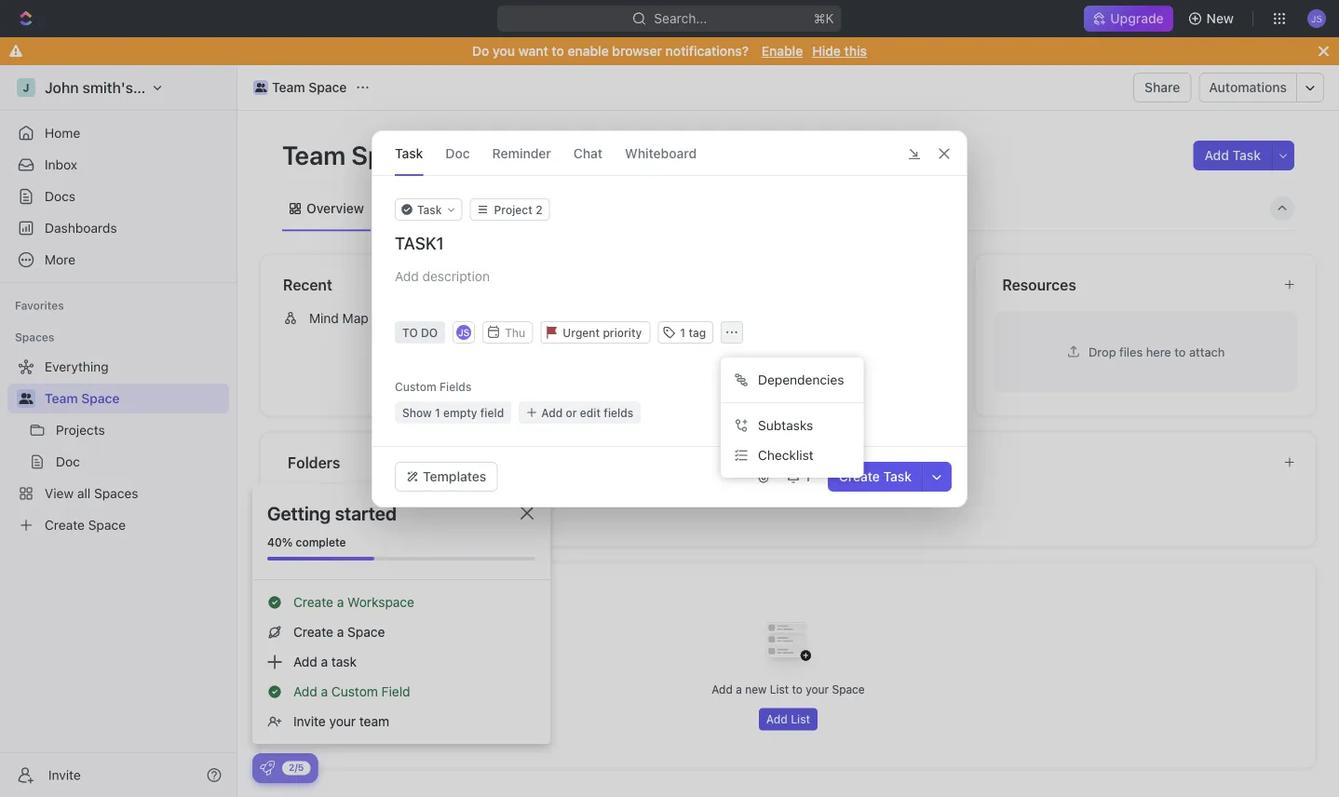 Task type: locate. For each thing, give the bounding box(es) containing it.
create for create task
[[839, 469, 881, 485]]

2 vertical spatial list
[[791, 713, 811, 726]]

0 vertical spatial to
[[552, 43, 565, 59]]

create a space
[[294, 625, 385, 640]]

1 vertical spatial •
[[839, 341, 845, 355]]

add left the new
[[712, 683, 733, 697]]

2 vertical spatial to
[[792, 683, 803, 697]]

spaces
[[15, 331, 54, 344]]

dashboards
[[45, 220, 117, 236]]

a up task
[[337, 625, 344, 640]]

in right the template
[[849, 340, 859, 355]]

1 horizontal spatial in
[[849, 340, 859, 355]]

a for workspace
[[337, 595, 344, 610]]

create task
[[839, 469, 912, 485]]

add for add a new list to your space
[[712, 683, 733, 697]]

in up agenda
[[728, 310, 738, 326]]

team space
[[272, 80, 347, 95], [282, 139, 432, 170], [45, 391, 120, 406]]

to right want
[[552, 43, 565, 59]]

notifications?
[[666, 43, 749, 59]]

1 horizontal spatial custom
[[395, 380, 437, 393]]

a
[[337, 595, 344, 610], [337, 625, 344, 640], [321, 655, 328, 670], [736, 683, 742, 697], [321, 684, 328, 700]]

add task button
[[1194, 141, 1273, 171]]

your down "add a custom field"
[[329, 714, 356, 730]]

1 horizontal spatial task
[[884, 469, 912, 485]]

share button
[[1134, 73, 1192, 102]]

0 horizontal spatial custom
[[332, 684, 378, 700]]

in
[[728, 310, 738, 326], [849, 340, 859, 355]]

show 1 empty field
[[403, 406, 504, 419]]

40%
[[267, 536, 293, 549]]

chat button
[[574, 131, 603, 175]]

your
[[806, 683, 829, 697], [329, 714, 356, 730]]

Task Name text field
[[395, 232, 949, 254]]

list right the new
[[770, 683, 789, 697]]

2 horizontal spatial list
[[791, 713, 811, 726]]

user group image
[[255, 83, 267, 92]]

team inside tree
[[45, 391, 78, 406]]

a up create a space
[[337, 595, 344, 610]]

projects button
[[283, 485, 530, 532]]

add a custom field
[[294, 684, 411, 700]]

team space link
[[249, 76, 352, 99], [45, 384, 225, 414]]

1 vertical spatial create
[[294, 595, 334, 610]]

a for task
[[321, 655, 328, 670]]

drop files here to attach
[[1089, 345, 1226, 359]]

add task
[[1205, 148, 1262, 163]]

0 horizontal spatial in
[[728, 310, 738, 326]]

subtasks
[[758, 418, 814, 433]]

team up overview link
[[282, 139, 346, 170]]

2 horizontal spatial task
[[1233, 148, 1262, 163]]

resources button
[[1002, 273, 1269, 296]]

add for add or edit fields
[[542, 406, 563, 419]]

to up add list button
[[792, 683, 803, 697]]

create
[[839, 469, 881, 485], [294, 595, 334, 610], [294, 625, 334, 640]]

create for create a workspace
[[294, 595, 334, 610]]

0 vertical spatial doc
[[446, 145, 470, 161]]

inbox
[[45, 157, 77, 172]]

• inside workshop agenda template • in doc
[[839, 341, 845, 355]]

2 vertical spatial doc
[[863, 340, 887, 355]]

0 vertical spatial list
[[470, 201, 492, 216]]

0 horizontal spatial to
[[552, 43, 565, 59]]

0 vertical spatial in
[[728, 310, 738, 326]]

doc right task button
[[446, 145, 470, 161]]

empty
[[444, 406, 478, 419]]

0 horizontal spatial •
[[718, 311, 724, 325]]

0 horizontal spatial invite
[[48, 768, 81, 783]]

doc right the template
[[863, 340, 887, 355]]

mind
[[309, 310, 339, 326]]

custom down task
[[332, 684, 378, 700]]

1 vertical spatial team space link
[[45, 384, 225, 414]]

create inside create task button
[[839, 469, 881, 485]]

dialog
[[372, 130, 968, 508]]

home
[[45, 125, 80, 141]]

here
[[1147, 345, 1172, 359]]

to
[[552, 43, 565, 59], [1175, 345, 1187, 359], [792, 683, 803, 697]]

0 horizontal spatial doc
[[446, 145, 470, 161]]

create task button
[[828, 462, 923, 492]]

folders button
[[287, 451, 1269, 474]]

fields
[[604, 406, 634, 419]]

doc up agenda
[[742, 310, 766, 326]]

automations button
[[1201, 74, 1297, 102]]

sidebar navigation
[[0, 65, 238, 798]]

chat
[[574, 145, 603, 161]]

⌘k
[[814, 11, 835, 26]]

your up add list button
[[806, 683, 829, 697]]

1
[[435, 406, 440, 419]]

0 horizontal spatial team space link
[[45, 384, 225, 414]]

custom
[[395, 380, 437, 393], [332, 684, 378, 700]]

a down 'add a task'
[[321, 684, 328, 700]]

team space right user group image
[[272, 80, 347, 95]]

add down 'add a task'
[[294, 684, 318, 700]]

space up 'board' link
[[352, 139, 426, 170]]

whiteboard
[[625, 145, 697, 161]]

0 vertical spatial custom
[[395, 380, 437, 393]]

2 vertical spatial team
[[45, 391, 78, 406]]

1 horizontal spatial invite
[[294, 714, 326, 730]]

custom up show
[[395, 380, 437, 393]]

calendar
[[526, 201, 582, 216]]

task for add task
[[1233, 148, 1262, 163]]

team space up overview
[[282, 139, 432, 170]]

add list
[[767, 713, 811, 726]]

0 horizontal spatial task
[[395, 145, 423, 161]]

team space right user group icon
[[45, 391, 120, 406]]

list down doc button
[[470, 201, 492, 216]]

list link
[[466, 196, 492, 222]]

1 vertical spatial to
[[1175, 345, 1187, 359]]

0 vertical spatial team
[[272, 80, 305, 95]]

0 vertical spatial team space link
[[249, 76, 352, 99]]

1 horizontal spatial your
[[806, 683, 829, 697]]

invite your team
[[294, 714, 390, 730]]

add left or on the left bottom of page
[[542, 406, 563, 419]]

team right user group image
[[272, 80, 305, 95]]

started
[[335, 502, 397, 524]]

add down automations button
[[1205, 148, 1230, 163]]

• right untitled
[[718, 311, 724, 325]]

0 vertical spatial create
[[839, 469, 881, 485]]

add a new list to your space
[[712, 683, 865, 697]]

0 horizontal spatial your
[[329, 714, 356, 730]]

2 horizontal spatial to
[[1175, 345, 1187, 359]]

2 horizontal spatial doc
[[863, 340, 887, 355]]

list down add a new list to your space
[[791, 713, 811, 726]]

1 horizontal spatial •
[[839, 341, 845, 355]]

0 vertical spatial •
[[718, 311, 724, 325]]

onboarding checklist button element
[[260, 761, 275, 776]]

list
[[470, 201, 492, 216], [770, 683, 789, 697], [791, 713, 811, 726]]

0 vertical spatial team space
[[272, 80, 347, 95]]

workshop agenda template • in doc
[[667, 340, 887, 355]]

team
[[272, 80, 305, 95], [282, 139, 346, 170], [45, 391, 78, 406]]

team space tree
[[7, 352, 229, 540]]

add left task
[[294, 655, 318, 670]]

doc inside dialog
[[446, 145, 470, 161]]

a left the new
[[736, 683, 742, 697]]

space right user group icon
[[81, 391, 120, 406]]

want
[[519, 43, 549, 59]]

•
[[718, 311, 724, 325], [839, 341, 845, 355]]

task
[[395, 145, 423, 161], [1233, 148, 1262, 163], [884, 469, 912, 485]]

• right the template
[[839, 341, 845, 355]]

0 vertical spatial your
[[806, 683, 829, 697]]

invite for invite
[[48, 768, 81, 783]]

1 horizontal spatial team space link
[[249, 76, 352, 99]]

list inside button
[[791, 713, 811, 726]]

mind map link
[[276, 303, 587, 333]]

add list button
[[759, 709, 818, 731]]

team right user group icon
[[45, 391, 78, 406]]

1 horizontal spatial list
[[770, 683, 789, 697]]

invite
[[294, 714, 326, 730], [48, 768, 81, 783]]

new
[[746, 683, 767, 697]]

invite inside sidebar navigation
[[48, 768, 81, 783]]

2 vertical spatial create
[[294, 625, 334, 640]]

add for add a task
[[294, 655, 318, 670]]

to right here
[[1175, 345, 1187, 359]]

2 vertical spatial team space
[[45, 391, 120, 406]]

agenda
[[731, 340, 777, 355]]

1 horizontal spatial doc
[[742, 310, 766, 326]]

team space inside tree
[[45, 391, 120, 406]]

subtasks button
[[729, 411, 857, 441]]

0 vertical spatial invite
[[294, 714, 326, 730]]

a left task
[[321, 655, 328, 670]]

add down add a new list to your space
[[767, 713, 788, 726]]

board link
[[395, 196, 435, 222]]

task button
[[395, 131, 423, 175]]

close image
[[521, 507, 534, 520]]

upgrade
[[1111, 11, 1164, 26]]

folders
[[288, 454, 340, 471]]

custom inside dialog
[[395, 380, 437, 393]]

template
[[780, 340, 835, 355]]

mind map
[[309, 310, 369, 326]]

1 vertical spatial invite
[[48, 768, 81, 783]]

0 horizontal spatial list
[[470, 201, 492, 216]]

checklist
[[758, 448, 814, 463]]

task for create task
[[884, 469, 912, 485]]



Task type: describe. For each thing, give the bounding box(es) containing it.
do you want to enable browser notifications? enable hide this
[[472, 43, 867, 59]]

add a task
[[294, 655, 357, 670]]

space inside team space tree
[[81, 391, 120, 406]]

map
[[343, 310, 369, 326]]

to for enable
[[552, 43, 565, 59]]

1 vertical spatial team space
[[282, 139, 432, 170]]

favorites button
[[7, 294, 72, 317]]

doc button
[[446, 131, 470, 175]]

2/5
[[289, 763, 304, 773]]

getting started
[[267, 502, 397, 524]]

a for new
[[736, 683, 742, 697]]

40% complete
[[267, 536, 346, 549]]

browser
[[613, 43, 663, 59]]

add for add task
[[1205, 148, 1230, 163]]

add or edit fields
[[542, 406, 634, 419]]

space right the new
[[833, 683, 865, 697]]

search...
[[655, 11, 708, 26]]

whiteboard button
[[625, 131, 697, 175]]

this
[[845, 43, 867, 59]]

enable
[[568, 43, 609, 59]]

reminder
[[493, 145, 551, 161]]

hide
[[813, 43, 841, 59]]

show
[[403, 406, 432, 419]]

docs link
[[7, 182, 229, 212]]

field
[[481, 406, 504, 419]]

space down create a workspace
[[348, 625, 385, 640]]

files
[[1120, 345, 1144, 359]]

favorites
[[15, 299, 64, 312]]

1 vertical spatial list
[[770, 683, 789, 697]]

1 vertical spatial team
[[282, 139, 346, 170]]

you
[[493, 43, 515, 59]]

overview link
[[303, 196, 364, 222]]

1 vertical spatial custom
[[332, 684, 378, 700]]

upgrade link
[[1085, 6, 1174, 32]]

or
[[566, 406, 577, 419]]

enable
[[762, 43, 803, 59]]

calendar link
[[523, 196, 582, 222]]

resources
[[1003, 276, 1077, 294]]

new button
[[1181, 4, 1246, 34]]

1 vertical spatial doc
[[742, 310, 766, 326]]

complete
[[296, 536, 346, 549]]

team space link inside tree
[[45, 384, 225, 414]]

dashboards link
[[7, 213, 229, 243]]

fields
[[440, 380, 472, 393]]

add or edit fields button
[[519, 402, 641, 424]]

reminder button
[[493, 131, 551, 175]]

do
[[472, 43, 490, 59]]

custom fields
[[395, 380, 472, 393]]

no lists icon. image
[[752, 608, 826, 683]]

1 vertical spatial your
[[329, 714, 356, 730]]

checklist button
[[729, 441, 857, 471]]

onboarding checklist button image
[[260, 761, 275, 776]]

getting
[[267, 502, 331, 524]]

overview
[[307, 201, 364, 216]]

drop
[[1089, 345, 1117, 359]]

lists
[[288, 584, 321, 602]]

lists button
[[287, 582, 1295, 604]]

workspace
[[348, 595, 415, 610]]

1 vertical spatial in
[[849, 340, 859, 355]]

1 horizontal spatial to
[[792, 683, 803, 697]]

untitled • in doc
[[667, 310, 766, 326]]

dialog containing task
[[372, 130, 968, 508]]

edit
[[580, 406, 601, 419]]

inbox link
[[7, 150, 229, 180]]

dependencies button
[[729, 365, 857, 395]]

field
[[382, 684, 411, 700]]

invite for invite your team
[[294, 714, 326, 730]]

untitled
[[667, 310, 714, 326]]

attach
[[1190, 345, 1226, 359]]

add for add a custom field
[[294, 684, 318, 700]]

projects
[[323, 500, 374, 516]]

task
[[332, 655, 357, 670]]

a for space
[[337, 625, 344, 640]]

to for attach
[[1175, 345, 1187, 359]]

space right user group image
[[309, 80, 347, 95]]

dependencies
[[758, 372, 845, 388]]

a for custom
[[321, 684, 328, 700]]

• inside the untitled • in doc
[[718, 311, 724, 325]]

team
[[360, 714, 390, 730]]

share
[[1145, 80, 1181, 95]]

automations
[[1210, 80, 1288, 95]]

workshop
[[667, 340, 727, 355]]

new
[[1207, 11, 1235, 26]]

docs
[[45, 189, 75, 204]]

create for create a space
[[294, 625, 334, 640]]

create a workspace
[[294, 595, 415, 610]]

recent
[[283, 276, 333, 294]]

user group image
[[19, 393, 33, 404]]

home link
[[7, 118, 229, 148]]

add for add list
[[767, 713, 788, 726]]



Task type: vqa. For each thing, say whether or not it's contained in the screenshot.
Questions and Answers
no



